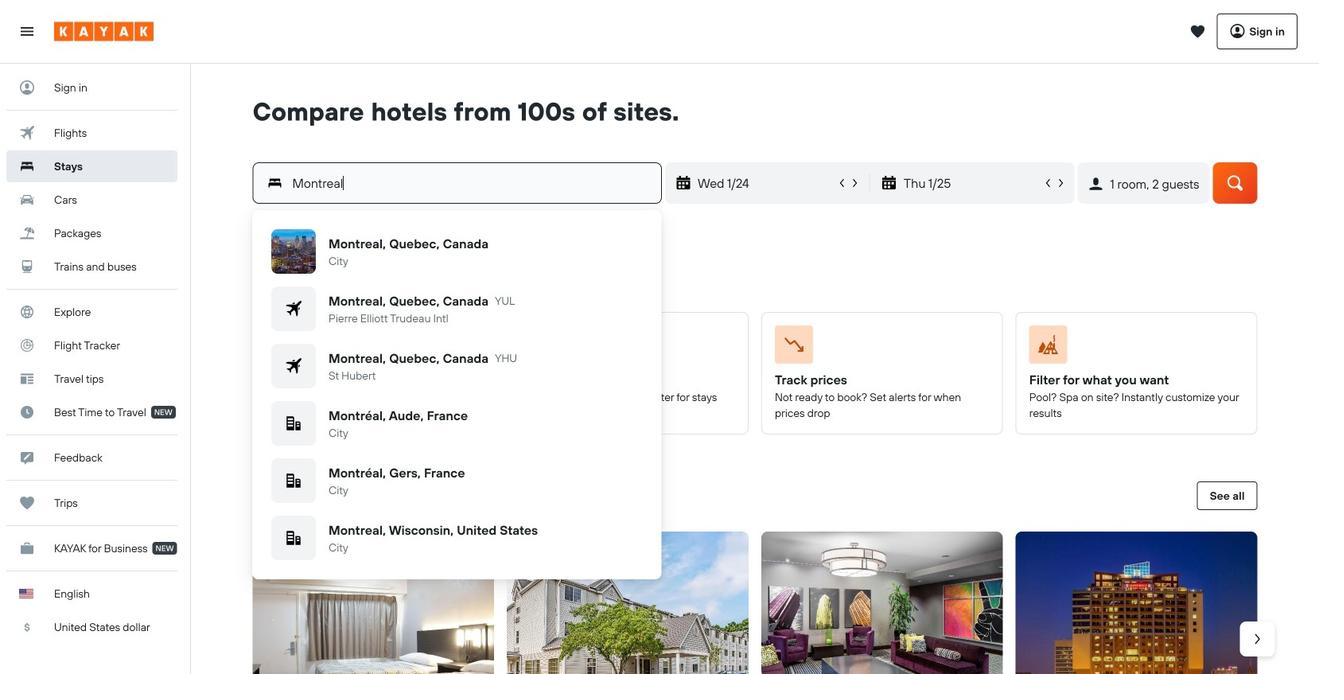Task type: describe. For each thing, give the bounding box(es) containing it.
1 figure from the left
[[266, 326, 475, 370]]

2 figure from the left
[[521, 326, 729, 370]]

city:montreal, quebec, canada image
[[271, 229, 316, 274]]

item 5 of 8 group
[[1264, 525, 1320, 674]]

3 figure from the left
[[775, 326, 984, 370]]

navigation menu image
[[19, 23, 35, 39]]

Enter a city, hotel, airport or landmark text field
[[283, 172, 661, 194]]

motel 6 charlotte - university element
[[507, 532, 749, 674]]

hyatt place charlotte downtown element
[[1016, 532, 1258, 674]]

united states (english) image
[[19, 589, 33, 599]]



Task type: vqa. For each thing, say whether or not it's contained in the screenshot.
MOTEL 6 CHARLOTTE, NC - COLISEUM element
yes



Task type: locate. For each thing, give the bounding box(es) containing it.
4 figure from the left
[[1030, 326, 1238, 370]]

stays near charlotte carousel region
[[246, 525, 1320, 674]]

list box
[[265, 223, 649, 567]]

None search field
[[229, 127, 1282, 236]]

figure
[[266, 326, 475, 370], [521, 326, 729, 370], [775, 326, 984, 370], [1030, 326, 1238, 370]]

hyatt house charlotte center city element
[[762, 532, 1003, 674]]

forward image
[[1250, 631, 1266, 647]]

motel 6 charlotte, nc - coliseum element
[[253, 532, 494, 674]]



